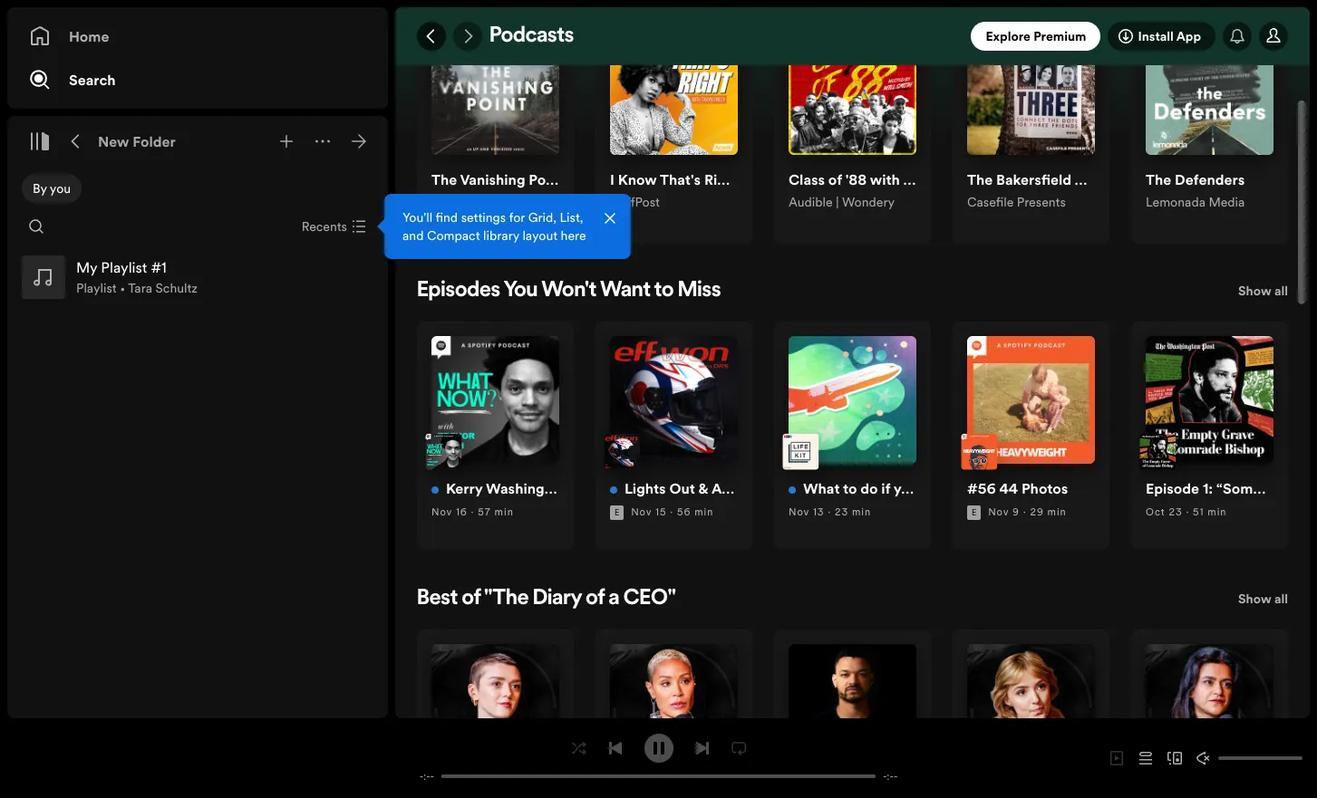 Task type: vqa. For each thing, say whether or not it's contained in the screenshot.
LOG
no



Task type: describe. For each thing, give the bounding box(es) containing it.
By you checkbox
[[22, 174, 82, 203]]

kerry washington
[[446, 479, 567, 499]]

class of '88 with will smith link
[[789, 170, 973, 193]]

min for 23 min
[[852, 506, 871, 520]]

by you
[[33, 179, 71, 198]]

point
[[529, 170, 564, 190]]

pause image
[[651, 741, 666, 756]]

|
[[836, 193, 839, 212]]

57
[[478, 506, 491, 520]]

podcasts
[[490, 25, 574, 47]]

nov for nov 9
[[988, 506, 1009, 520]]

nov 9 · 29 min
[[988, 506, 1067, 520]]

vegas
[[819, 479, 859, 499]]

wondery
[[842, 193, 895, 212]]

you'll find settings for grid, list, and compact library layout here
[[402, 208, 586, 245]]

search
[[69, 70, 116, 90]]

find
[[436, 208, 458, 227]]

new folder
[[98, 131, 176, 151]]

tara
[[128, 279, 152, 297]]

episodes you won't want to miss element
[[417, 281, 1317, 552]]

right
[[704, 170, 740, 190]]

16
[[456, 506, 467, 520]]

top bar and user menu element
[[395, 7, 1310, 65]]

of for "the
[[462, 589, 481, 610]]

episode 1: "somebody kno link
[[1146, 479, 1317, 503]]

a
[[609, 589, 619, 610]]

13
[[813, 506, 824, 520]]

explicit element for nov 15
[[610, 506, 624, 521]]

layout
[[523, 227, 558, 245]]

show for best of "the diary of a ceo"
[[1238, 591, 1271, 609]]

you
[[50, 179, 71, 198]]

you'll
[[402, 208, 433, 227]]

schultz
[[156, 279, 198, 297]]

next image
[[695, 741, 709, 756]]

i
[[610, 170, 615, 190]]

search link
[[29, 62, 366, 98]]

enable shuffle image
[[572, 741, 586, 756]]

kerry washington link
[[431, 479, 567, 503]]

won't
[[542, 281, 597, 302]]

huffpost
[[610, 193, 660, 212]]

disable repeat image
[[731, 741, 746, 756]]

2 - from the left
[[430, 770, 434, 784]]

the for the vanishing point
[[431, 170, 457, 190]]

the vanishing point tenderfoot tv & audacy
[[431, 170, 564, 230]]

player controls element
[[398, 734, 919, 784]]

episodes you won't want to miss link
[[417, 281, 721, 302]]

away
[[712, 479, 749, 499]]

nov for nov 13
[[789, 506, 810, 520]]

· for nov 16
[[471, 506, 474, 520]]

audible
[[789, 193, 833, 212]]

know
[[618, 170, 657, 190]]

min for 57 min
[[495, 506, 514, 520]]

will
[[903, 170, 930, 190]]

1 - from the left
[[419, 770, 423, 784]]

class of '88 with will smith audible | wondery
[[789, 170, 973, 212]]

nov for nov 15
[[631, 506, 652, 520]]

to inside 'link'
[[802, 479, 816, 499]]

diary
[[533, 589, 582, 610]]

•
[[120, 279, 125, 297]]

0 horizontal spatial to
[[654, 281, 674, 302]]

min for 56 min
[[695, 506, 714, 520]]

group inside main element
[[15, 248, 381, 306]]

bakersfield
[[996, 170, 1071, 190]]

1 -:-- from the left
[[419, 770, 434, 784]]

go back image
[[424, 29, 439, 44]]

podcast new releases element
[[417, 0, 1288, 244]]

settings
[[461, 208, 506, 227]]

1 horizontal spatial of
[[586, 589, 605, 610]]

folder
[[133, 131, 176, 151]]

playlist • tara schultz
[[76, 279, 198, 297]]

volume off image
[[1197, 751, 1211, 766]]

1 :- from the left
[[423, 770, 430, 784]]

nov 16 · 57 min
[[431, 506, 514, 520]]

list,
[[560, 208, 583, 227]]

grid,
[[528, 208, 557, 227]]

home link
[[29, 18, 366, 54]]

media
[[1209, 193, 1245, 212]]

new
[[98, 131, 129, 151]]

· for nov 9
[[1023, 506, 1027, 520]]

lights out & away we go to vegas link
[[610, 479, 859, 503]]

min for 29 min
[[1047, 506, 1067, 520]]

ceo"
[[623, 589, 676, 610]]

miss
[[678, 281, 721, 302]]

you'll find settings for grid, list, and compact library layout here dialog
[[384, 194, 631, 259]]

oct
[[1146, 506, 1165, 520]]

tv
[[497, 193, 513, 212]]

lights out & away we go to vegas
[[625, 479, 859, 499]]

15
[[655, 506, 667, 520]]

'88
[[845, 170, 867, 190]]

explore
[[986, 27, 1031, 45]]

playlist
[[76, 279, 117, 297]]

defenders
[[1175, 170, 1245, 190]]

home
[[69, 26, 109, 46]]

for
[[509, 208, 525, 227]]

new episode image for kerry washington
[[431, 487, 439, 495]]

with
[[870, 170, 900, 190]]

4 - from the left
[[894, 770, 898, 784]]

install app link
[[1108, 22, 1216, 51]]

show all link for episodes you won't want to miss
[[1238, 281, 1288, 308]]

photos
[[1022, 479, 1068, 499]]

e for nov 9
[[972, 508, 977, 519]]

2 :- from the left
[[887, 770, 894, 784]]

want
[[600, 281, 651, 302]]

presents
[[1017, 193, 1066, 212]]

23 inside episode 1: "somebody kno oct 23 · 51 min
[[1169, 506, 1183, 520]]

1:
[[1203, 479, 1213, 499]]

1 23 from the left
[[835, 506, 849, 520]]



Task type: locate. For each thing, give the bounding box(es) containing it.
of left '88
[[828, 170, 842, 190]]

2 new episode image from the left
[[610, 487, 617, 495]]

3 the from the left
[[1146, 170, 1171, 190]]

1 explicit element from the left
[[610, 506, 624, 521]]

of right best at the left of page
[[462, 589, 481, 610]]

1 horizontal spatial -:--
[[883, 770, 898, 784]]

new episode image
[[431, 487, 439, 495], [610, 487, 617, 495]]

to left miss
[[654, 281, 674, 302]]

min right 56
[[695, 506, 714, 520]]

the up casefile
[[967, 170, 993, 190]]

0 horizontal spatial -:--
[[419, 770, 434, 784]]

explicit element
[[610, 506, 624, 521], [967, 506, 981, 521]]

that's
[[660, 170, 701, 190]]

to right new episode image
[[802, 479, 816, 499]]

nov 15 · 56 min
[[631, 506, 714, 520]]

show all link inside best of "the diary of a ceo" element
[[1238, 589, 1288, 616]]

and
[[402, 227, 424, 245]]

0 vertical spatial all
[[1274, 282, 1288, 300]]

1 vertical spatial show all link
[[1238, 589, 1288, 616]]

1 vertical spatial &
[[698, 479, 709, 499]]

the inside the bakersfield three casefile presents
[[967, 170, 993, 190]]

show all for episodes you won't want to miss
[[1238, 282, 1288, 300]]

4 min from the left
[[1047, 506, 1067, 520]]

2 horizontal spatial of
[[828, 170, 842, 190]]

group containing playlist
[[15, 248, 381, 306]]

2 show all link from the top
[[1238, 589, 1288, 616]]

nov left 9 on the bottom of the page
[[988, 506, 1009, 520]]

e left "15"
[[615, 508, 619, 519]]

1 vertical spatial show all
[[1238, 591, 1288, 609]]

& right out
[[698, 479, 709, 499]]

show inside best of "the diary of a ceo" element
[[1238, 591, 1271, 609]]

smith
[[934, 170, 973, 190]]

the up lemonada
[[1146, 170, 1171, 190]]

of for '88
[[828, 170, 842, 190]]

"somebody
[[1216, 479, 1295, 499]]

& inside the vanishing point tenderfoot tv & audacy
[[516, 193, 525, 212]]

explicit element down the #56
[[967, 506, 981, 521]]

all inside best of "the diary of a ceo" element
[[1274, 591, 1288, 609]]

0 vertical spatial show
[[1238, 282, 1271, 300]]

vanishing
[[460, 170, 525, 190]]

best of "the diary of a ceo"
[[417, 589, 676, 610]]

None search field
[[22, 212, 51, 241]]

0 horizontal spatial of
[[462, 589, 481, 610]]

1 horizontal spatial e
[[972, 508, 977, 519]]

the
[[431, 170, 457, 190], [967, 170, 993, 190], [1146, 170, 1171, 190]]

& right tv
[[516, 193, 525, 212]]

i know that's right huffpost
[[610, 170, 740, 212]]

library
[[483, 227, 519, 245]]

go
[[779, 479, 799, 499]]

e down the #56
[[972, 508, 977, 519]]

of inside 'class of '88 with will smith audible | wondery'
[[828, 170, 842, 190]]

1 horizontal spatial &
[[698, 479, 709, 499]]

min right 57
[[495, 506, 514, 520]]

all for best of "the diary of a ceo"
[[1274, 591, 1288, 609]]

3 min from the left
[[852, 506, 871, 520]]

nov
[[431, 506, 452, 520], [631, 506, 652, 520], [789, 506, 810, 520], [988, 506, 1009, 520]]

9
[[1013, 506, 1020, 520]]

explicit element left "15"
[[610, 506, 624, 521]]

the inside the vanishing point tenderfoot tv & audacy
[[431, 170, 457, 190]]

casefile
[[967, 193, 1014, 212]]

compact
[[427, 227, 480, 245]]

new episode image
[[789, 487, 796, 495]]

Disable repeat checkbox
[[724, 734, 753, 763]]

explicit element for nov 9
[[967, 506, 981, 521]]

0 horizontal spatial explicit element
[[610, 506, 624, 521]]

· right 16
[[471, 506, 474, 520]]

1 vertical spatial show
[[1238, 591, 1271, 609]]

show all for best of "the diary of a ceo"
[[1238, 591, 1288, 609]]

· inside episode 1: "somebody kno oct 23 · 51 min
[[1186, 506, 1190, 520]]

1 show from the top
[[1238, 282, 1271, 300]]

the inside "the defenders lemonada media"
[[1146, 170, 1171, 190]]

· for nov 15
[[670, 506, 674, 520]]

56
[[677, 506, 691, 520]]

of left a
[[586, 589, 605, 610]]

here
[[561, 227, 586, 245]]

2 e from the left
[[972, 508, 977, 519]]

1 new episode image from the left
[[431, 487, 439, 495]]

explore premium button
[[971, 22, 1101, 51]]

0 horizontal spatial :-
[[423, 770, 430, 784]]

2 -:-- from the left
[[883, 770, 898, 784]]

class
[[789, 170, 825, 190]]

· right '13'
[[828, 506, 831, 520]]

episode
[[1146, 479, 1199, 499]]

new episode image inside lights out & away we go to vegas 'link'
[[610, 487, 617, 495]]

premium
[[1034, 27, 1086, 45]]

nov left 16
[[431, 506, 452, 520]]

1 show all link from the top
[[1238, 281, 1288, 308]]

1 horizontal spatial explicit element
[[967, 506, 981, 521]]

1 horizontal spatial the
[[967, 170, 993, 190]]

the bakersfield three link
[[967, 170, 1114, 193]]

0 horizontal spatial new episode image
[[431, 487, 439, 495]]

show all inside 'episodes you won't want to miss' element
[[1238, 282, 1288, 300]]

#56
[[967, 479, 996, 499]]

1 nov from the left
[[431, 506, 452, 520]]

the for the defenders
[[1146, 170, 1171, 190]]

2 horizontal spatial the
[[1146, 170, 1171, 190]]

e
[[615, 508, 619, 519], [972, 508, 977, 519]]

previous image
[[608, 741, 622, 756]]

· right "15"
[[670, 506, 674, 520]]

show all link for best of "the diary of a ceo"
[[1238, 589, 1288, 616]]

2 show from the top
[[1238, 591, 1271, 609]]

· left 51 on the bottom
[[1186, 506, 1190, 520]]

explore premium
[[986, 27, 1086, 45]]

23
[[835, 506, 849, 520], [1169, 506, 1183, 520]]

0 horizontal spatial &
[[516, 193, 525, 212]]

& inside 'link'
[[698, 479, 709, 499]]

group
[[15, 248, 381, 306]]

show all inside best of "the diary of a ceo" element
[[1238, 591, 1288, 609]]

washington
[[486, 479, 567, 499]]

29
[[1030, 506, 1044, 520]]

"the
[[484, 589, 529, 610]]

1 e from the left
[[615, 508, 619, 519]]

4 nov from the left
[[988, 506, 1009, 520]]

2 show all from the top
[[1238, 591, 1288, 609]]

all
[[1274, 282, 1288, 300], [1274, 591, 1288, 609]]

1 horizontal spatial to
[[802, 479, 816, 499]]

1 the from the left
[[431, 170, 457, 190]]

new episode image left kerry
[[431, 487, 439, 495]]

of
[[828, 170, 842, 190], [462, 589, 481, 610], [586, 589, 605, 610]]

2 explicit element from the left
[[967, 506, 981, 521]]

search in your library image
[[29, 219, 44, 234]]

2 all from the top
[[1274, 591, 1288, 609]]

1 horizontal spatial new episode image
[[610, 487, 617, 495]]

by
[[33, 179, 47, 198]]

new episode image for lights out & away we go to vegas
[[610, 487, 617, 495]]

kno
[[1299, 479, 1317, 499]]

we
[[753, 479, 775, 499]]

· right 9 on the bottom of the page
[[1023, 506, 1027, 520]]

none search field inside main element
[[22, 212, 51, 241]]

1 min from the left
[[495, 506, 514, 520]]

min
[[495, 506, 514, 520], [695, 506, 714, 520], [852, 506, 871, 520], [1047, 506, 1067, 520], [1208, 506, 1227, 520]]

1 horizontal spatial 23
[[1169, 506, 1183, 520]]

2 23 from the left
[[1169, 506, 1183, 520]]

23 right '13'
[[835, 506, 849, 520]]

episodes
[[417, 281, 500, 302]]

· for nov 13
[[828, 506, 831, 520]]

4 · from the left
[[1023, 506, 1027, 520]]

the up tenderfoot
[[431, 170, 457, 190]]

1 show all from the top
[[1238, 282, 1288, 300]]

the defenders link
[[1146, 170, 1245, 193]]

-
[[419, 770, 423, 784], [430, 770, 434, 784], [883, 770, 887, 784], [894, 770, 898, 784]]

0 vertical spatial to
[[654, 281, 674, 302]]

44
[[999, 479, 1018, 499]]

0 vertical spatial show all link
[[1238, 281, 1288, 308]]

1 horizontal spatial :-
[[887, 770, 894, 784]]

show all link
[[1238, 281, 1288, 308], [1238, 589, 1288, 616]]

2 the from the left
[[967, 170, 993, 190]]

nov for nov 16
[[431, 506, 452, 520]]

new episode image inside kerry washington link
[[431, 487, 439, 495]]

5 min from the left
[[1208, 506, 1227, 520]]

best
[[417, 589, 458, 610]]

best of "the diary of a ceo" element
[[417, 589, 1288, 799]]

the bakersfield three casefile presents
[[967, 170, 1114, 212]]

min right 51 on the bottom
[[1208, 506, 1227, 520]]

0 horizontal spatial the
[[431, 170, 457, 190]]

new folder button
[[94, 127, 179, 156]]

3 · from the left
[[828, 506, 831, 520]]

3 nov from the left
[[789, 506, 810, 520]]

2 · from the left
[[670, 506, 674, 520]]

2 min from the left
[[695, 506, 714, 520]]

1 vertical spatial all
[[1274, 591, 1288, 609]]

new episode image left 'lights'
[[610, 487, 617, 495]]

show inside 'episodes you won't want to miss' element
[[1238, 282, 1271, 300]]

the for the bakersfield three
[[967, 170, 993, 190]]

min right the '29'
[[1047, 506, 1067, 520]]

install app
[[1138, 27, 1201, 45]]

Recents, List view field
[[287, 212, 377, 241]]

app
[[1176, 27, 1201, 45]]

1 all from the top
[[1274, 282, 1288, 300]]

connect to a device image
[[1168, 751, 1182, 766]]

lemonada
[[1146, 193, 1206, 212]]

5 · from the left
[[1186, 506, 1190, 520]]

min inside episode 1: "somebody kno oct 23 · 51 min
[[1208, 506, 1227, 520]]

nov left '13'
[[789, 506, 810, 520]]

1 vertical spatial to
[[802, 479, 816, 499]]

three
[[1075, 170, 1114, 190]]

3 - from the left
[[883, 770, 887, 784]]

best of "the diary of a ceo" link
[[417, 589, 676, 610]]

go forward image
[[460, 29, 475, 44]]

23 right oct on the right bottom of the page
[[1169, 506, 1183, 520]]

all for episodes you won't want to miss
[[1274, 282, 1288, 300]]

0 vertical spatial show all
[[1238, 282, 1288, 300]]

recents
[[302, 218, 347, 236]]

install
[[1138, 27, 1174, 45]]

what's new image
[[1230, 29, 1245, 44]]

#56 44 photos link
[[967, 479, 1068, 503]]

i know that's right link
[[610, 170, 740, 193]]

·
[[471, 506, 474, 520], [670, 506, 674, 520], [828, 506, 831, 520], [1023, 506, 1027, 520], [1186, 506, 1190, 520]]

e for nov 15
[[615, 508, 619, 519]]

1 · from the left
[[471, 506, 474, 520]]

#56 44 photos
[[967, 479, 1068, 499]]

out
[[669, 479, 695, 499]]

0 horizontal spatial e
[[615, 508, 619, 519]]

episode 1: "somebody kno oct 23 · 51 min
[[1146, 479, 1317, 520]]

2 nov from the left
[[631, 506, 652, 520]]

lights
[[625, 479, 666, 499]]

nov 13 · 23 min
[[789, 506, 871, 520]]

show for episodes you won't want to miss
[[1238, 282, 1271, 300]]

all inside 'episodes you won't want to miss' element
[[1274, 282, 1288, 300]]

nov left "15"
[[631, 506, 652, 520]]

min down 'vegas'
[[852, 506, 871, 520]]

main element
[[7, 7, 631, 719]]

0 vertical spatial &
[[516, 193, 525, 212]]

0 horizontal spatial 23
[[835, 506, 849, 520]]

audacy
[[431, 212, 475, 230]]



